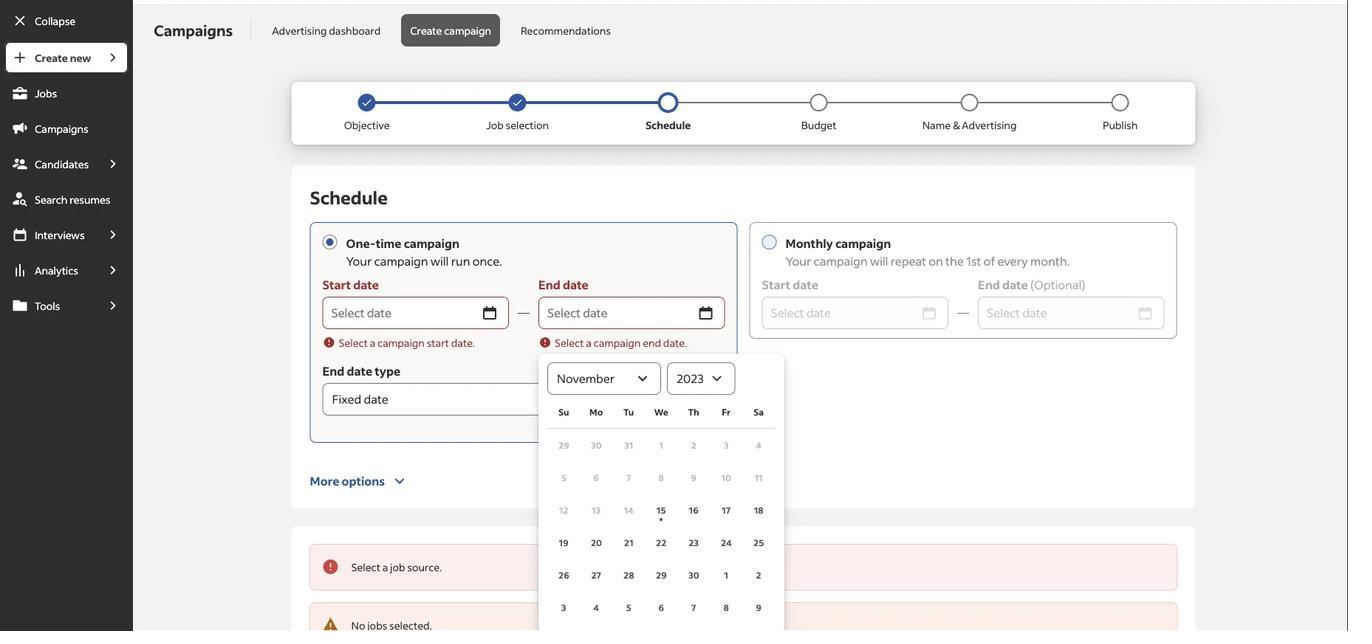 Task type: locate. For each thing, give the bounding box(es) containing it.
1 horizontal spatial campaigns
[[154, 21, 233, 40]]

end
[[539, 278, 561, 293], [323, 364, 344, 379]]

3 up 10
[[724, 440, 729, 451]]

1 horizontal spatial 29
[[656, 570, 667, 581]]

start
[[427, 337, 449, 350]]

campaigns
[[154, 21, 233, 40], [35, 122, 88, 135]]

your down one- at the left of the page
[[346, 254, 372, 269]]

0 horizontal spatial 1
[[659, 440, 663, 451]]

29 down "su"
[[559, 440, 569, 451]]

0 horizontal spatial 4
[[594, 603, 599, 614]]

1 your from the left
[[346, 254, 372, 269]]

select for start
[[339, 337, 368, 350]]

9 button up 16
[[678, 462, 710, 495]]

0 vertical spatial 5
[[561, 473, 566, 484]]

5 down 28 button
[[626, 603, 631, 614]]

advertising dashboard link
[[263, 14, 390, 47]]

0 horizontal spatial 2
[[691, 440, 697, 451]]

4 button down 27
[[580, 592, 613, 625]]

end for end date type
[[323, 364, 344, 379]]

0 vertical spatial 29 button
[[548, 430, 580, 462]]

(Optional) field
[[978, 297, 1132, 330]]

month.
[[1031, 254, 1070, 269]]

select left job
[[351, 562, 380, 575]]

0 horizontal spatial a
[[370, 337, 376, 350]]

7 button
[[613, 462, 645, 495], [678, 592, 710, 625]]

2 down '25' button
[[756, 570, 762, 581]]

6 button up the '13'
[[580, 462, 613, 495]]

6 up the '13'
[[594, 473, 599, 484]]

2 will from the left
[[870, 254, 888, 269]]

4 up 11
[[756, 440, 762, 451]]

0 vertical spatial 6 button
[[580, 462, 613, 495]]

0 horizontal spatial 3 button
[[548, 592, 580, 625]]

9 left 10
[[691, 473, 697, 484]]

1 will from the left
[[431, 254, 449, 269]]

date inside popup button
[[364, 392, 389, 407]]

3 button up 10
[[710, 430, 743, 462]]

1 right 31 button at the bottom left of page
[[659, 440, 663, 451]]

2 date. from the left
[[663, 337, 687, 350]]

0 vertical spatial 3 button
[[710, 430, 743, 462]]

20
[[591, 538, 602, 549]]

10 button
[[710, 462, 743, 495]]

2 choose a date image from the left
[[697, 305, 715, 323]]

12
[[559, 505, 569, 516]]

choose a date image
[[481, 305, 499, 323], [697, 305, 715, 323]]

4 button up 11
[[743, 430, 775, 462]]

3 button down 26
[[548, 592, 580, 625]]

Start date field
[[323, 297, 477, 330]]

1 vertical spatial 2
[[756, 570, 762, 581]]

0 horizontal spatial error image
[[323, 337, 336, 350]]

create new link
[[4, 41, 98, 74]]

error image for end
[[539, 337, 552, 350]]

group
[[309, 603, 1178, 632]]

error image
[[323, 337, 336, 350], [539, 337, 552, 350]]

fixed
[[332, 392, 361, 407]]

0 horizontal spatial end
[[323, 364, 344, 379]]

8
[[659, 473, 664, 484], [724, 603, 729, 614]]

0 vertical spatial 6
[[594, 473, 599, 484]]

end up end date field
[[539, 278, 561, 293]]

more options button
[[310, 456, 409, 491]]

30 left 31
[[591, 440, 602, 451]]

0 horizontal spatial 8 button
[[645, 462, 678, 495]]

0 horizontal spatial will
[[431, 254, 449, 269]]

advertising right &
[[962, 119, 1017, 132]]

&
[[953, 119, 960, 132]]

0 vertical spatial schedule
[[646, 119, 691, 132]]

1 horizontal spatial 3 button
[[710, 430, 743, 462]]

candidates link
[[4, 148, 98, 180]]

select a campaign start date.
[[339, 337, 475, 350]]

a
[[370, 337, 376, 350], [586, 337, 592, 350], [382, 562, 388, 575]]

5 up 12
[[561, 473, 566, 484]]

30 for the leftmost 30 button
[[591, 440, 602, 451]]

1 horizontal spatial 30 button
[[678, 560, 710, 592]]

1 horizontal spatial 8 button
[[710, 592, 743, 625]]

6
[[594, 473, 599, 484], [659, 603, 664, 614]]

(optional)
[[1031, 278, 1086, 293]]

1 horizontal spatial 5
[[626, 603, 631, 614]]

select
[[339, 337, 368, 350], [555, 337, 584, 350], [351, 562, 380, 575]]

7 down the select a job source. group
[[691, 603, 696, 614]]

0 vertical spatial create
[[410, 24, 442, 37]]

1 vertical spatial 6
[[659, 603, 664, 614]]

select a job source.
[[351, 562, 442, 575]]

0 vertical spatial 1
[[659, 440, 663, 451]]

create right the "dashboard"
[[410, 24, 442, 37]]

a down end date field
[[586, 337, 592, 350]]

0 horizontal spatial create
[[35, 51, 68, 64]]

1 horizontal spatial 1
[[724, 570, 728, 581]]

4 for rightmost 4 button
[[756, 440, 762, 451]]

1 vertical spatial 2 button
[[743, 560, 775, 592]]

22
[[656, 538, 667, 549]]

29 down 22 button
[[656, 570, 667, 581]]

1 horizontal spatial 1 button
[[710, 560, 743, 592]]

0 vertical spatial 29
[[559, 440, 569, 451]]

6 down 22 button
[[659, 603, 664, 614]]

2 down th
[[691, 440, 697, 451]]

th
[[688, 407, 699, 419]]

date.
[[451, 337, 475, 350], [663, 337, 687, 350]]

0 vertical spatial 8
[[659, 473, 664, 484]]

select down end date field
[[555, 337, 584, 350]]

select up the end date type
[[339, 337, 368, 350]]

0 horizontal spatial campaigns
[[35, 122, 88, 135]]

0 vertical spatial 7 button
[[613, 462, 645, 495]]

error image down end date
[[539, 337, 552, 350]]

1 horizontal spatial 30
[[689, 570, 699, 581]]

menu bar
[[0, 41, 133, 632]]

your inside one-time campaign your campaign will run once.
[[346, 254, 372, 269]]

1 horizontal spatial will
[[870, 254, 888, 269]]

0 horizontal spatial choose a date image
[[481, 305, 499, 323]]

candidates
[[35, 157, 89, 171]]

1 horizontal spatial create
[[410, 24, 442, 37]]

8 down the select a job source. group
[[724, 603, 729, 614]]

1 vertical spatial campaigns
[[35, 122, 88, 135]]

End date field
[[539, 297, 693, 330]]

0 vertical spatial 8 button
[[645, 462, 678, 495]]

1 date. from the left
[[451, 337, 475, 350]]

a up the end date type
[[370, 337, 376, 350]]

2 button
[[678, 430, 710, 462], [743, 560, 775, 592]]

options
[[342, 474, 385, 490]]

30 for the bottom 30 button
[[689, 570, 699, 581]]

7 down 31 button at the bottom left of page
[[626, 473, 631, 484]]

select for end
[[555, 337, 584, 350]]

None radio
[[323, 235, 337, 250]]

29
[[559, 440, 569, 451], [656, 570, 667, 581]]

select a job source. group
[[309, 545, 1178, 591]]

interviews link
[[4, 219, 98, 251]]

21
[[624, 538, 634, 549]]

of
[[984, 254, 996, 269]]

3 down 26 button
[[561, 603, 566, 614]]

1 horizontal spatial a
[[382, 562, 388, 575]]

search resumes
[[35, 193, 110, 206]]

5 button up 12
[[548, 462, 580, 495]]

more
[[310, 474, 339, 490]]

your
[[346, 254, 372, 269], [786, 254, 812, 269]]

1 horizontal spatial choose a date image
[[697, 305, 715, 323]]

4 for bottommost 4 button
[[594, 603, 599, 614]]

1 vertical spatial 29 button
[[645, 560, 678, 592]]

30 button left 31
[[580, 430, 613, 462]]

1 vertical spatial 9 button
[[743, 592, 775, 625]]

1 horizontal spatial error image
[[539, 337, 552, 350]]

0 horizontal spatial 4 button
[[580, 592, 613, 625]]

1 button down 24
[[710, 560, 743, 592]]

create for create campaign
[[410, 24, 442, 37]]

0 vertical spatial 3
[[724, 440, 729, 451]]

7
[[626, 473, 631, 484], [691, 603, 696, 614]]

1 vertical spatial 1
[[724, 570, 728, 581]]

8 button up 15
[[645, 462, 678, 495]]

will left repeat
[[870, 254, 888, 269]]

4
[[756, 440, 762, 451], [594, 603, 599, 614]]

0 horizontal spatial 30
[[591, 440, 602, 451]]

7 button down the select a job source. group
[[678, 592, 710, 625]]

2 button down 25
[[743, 560, 775, 592]]

will left "run"
[[431, 254, 449, 269]]

11
[[755, 473, 763, 484]]

2 your from the left
[[786, 254, 812, 269]]

date right fixed
[[364, 392, 389, 407]]

0 horizontal spatial 6 button
[[580, 462, 613, 495]]

one-time campaign your campaign will run once.
[[346, 236, 502, 269]]

date. right end
[[663, 337, 687, 350]]

monthly
[[786, 236, 833, 252]]

0 vertical spatial 1 button
[[645, 430, 678, 462]]

1 vertical spatial 29
[[656, 570, 667, 581]]

0 vertical spatial 2 button
[[678, 430, 710, 462]]

1 horizontal spatial end
[[539, 278, 561, 293]]

1 vertical spatial 5 button
[[613, 592, 645, 625]]

29 button right the 28
[[645, 560, 678, 592]]

0 vertical spatial 30
[[591, 440, 602, 451]]

0 horizontal spatial 29
[[559, 440, 569, 451]]

None radio
[[762, 235, 777, 250]]

17
[[722, 505, 731, 516]]

date up end date field
[[563, 278, 589, 293]]

jobs link
[[4, 77, 129, 109]]

0 horizontal spatial 8
[[659, 473, 664, 484]]

fr
[[722, 407, 731, 419]]

9 button down the select a job source. group
[[743, 592, 775, 625]]

start
[[323, 278, 351, 293]]

dashboard
[[329, 24, 381, 37]]

1 for bottom 1 button
[[724, 570, 728, 581]]

14 button
[[613, 495, 645, 527]]

7 button up 14
[[613, 462, 645, 495]]

5
[[561, 473, 566, 484], [626, 603, 631, 614]]

30
[[591, 440, 602, 451], [689, 570, 699, 581]]

end up fixed
[[323, 364, 344, 379]]

new
[[70, 51, 91, 64]]

1 vertical spatial 7 button
[[678, 592, 710, 625]]

1 horizontal spatial date.
[[663, 337, 687, 350]]

1 vertical spatial 4 button
[[580, 592, 613, 625]]

search resumes link
[[4, 183, 129, 216]]

tools
[[35, 299, 60, 313]]

5 button
[[548, 462, 580, 495], [613, 592, 645, 625]]

date right start
[[353, 278, 379, 293]]

end for end date
[[539, 278, 561, 293]]

30 button
[[580, 430, 613, 462], [678, 560, 710, 592]]

1 horizontal spatial 9
[[756, 603, 762, 614]]

1 choose a date image from the left
[[481, 305, 499, 323]]

tools link
[[4, 290, 98, 322]]

the
[[946, 254, 964, 269]]

27
[[591, 570, 601, 581]]

date left type
[[347, 364, 372, 379]]

1 vertical spatial end
[[323, 364, 344, 379]]

1 vertical spatial 5
[[626, 603, 631, 614]]

5 for bottommost 5 'button'
[[626, 603, 631, 614]]

1 button right 31
[[645, 430, 678, 462]]

analytics
[[35, 264, 78, 277]]

tu
[[624, 407, 634, 419]]

29 for the leftmost 29 button
[[559, 440, 569, 451]]

0 horizontal spatial 7
[[626, 473, 631, 484]]

1 down 24 button
[[724, 570, 728, 581]]

9 down the select a job source. group
[[756, 603, 762, 614]]

23
[[689, 538, 699, 549]]

0 horizontal spatial 5 button
[[548, 462, 580, 495]]

1 vertical spatial create
[[35, 51, 68, 64]]

29 button down "su"
[[548, 430, 580, 462]]

1 horizontal spatial 5 button
[[613, 592, 645, 625]]

1 vertical spatial 3
[[561, 603, 566, 614]]

monthly campaign your campaign will repeat on the 1st of every month.
[[786, 236, 1070, 269]]

25
[[754, 538, 764, 549]]

a left job
[[382, 562, 388, 575]]

16
[[689, 505, 699, 516]]

schedule
[[646, 119, 691, 132], [310, 186, 388, 209]]

2 error image from the left
[[539, 337, 552, 350]]

0 vertical spatial end
[[539, 278, 561, 293]]

recommendations
[[521, 24, 611, 37]]

grid containing su
[[548, 396, 775, 625]]

30 button down the 23
[[678, 560, 710, 592]]

15 button
[[645, 495, 678, 527]]

0 horizontal spatial 3
[[561, 603, 566, 614]]

will inside one-time campaign your campaign will run once.
[[431, 254, 449, 269]]

error image up the end date type
[[323, 337, 336, 350]]

end
[[643, 337, 661, 350]]

a inside group
[[382, 562, 388, 575]]

date. right the start
[[451, 337, 475, 350]]

8 for the left 8 button
[[659, 473, 664, 484]]

create left the new
[[35, 51, 68, 64]]

grid
[[548, 396, 775, 625]]

1 error image from the left
[[323, 337, 336, 350]]

1
[[659, 440, 663, 451], [724, 570, 728, 581]]

1 horizontal spatial 7
[[691, 603, 696, 614]]

2 horizontal spatial a
[[586, 337, 592, 350]]

6 button down 22 button
[[645, 592, 678, 625]]

campaigns link
[[4, 112, 129, 145]]

0 vertical spatial campaigns
[[154, 21, 233, 40]]

1 vertical spatial 8
[[724, 603, 729, 614]]

date. for end date
[[663, 337, 687, 350]]

0 horizontal spatial advertising
[[272, 24, 327, 37]]

5 button down the 28
[[613, 592, 645, 625]]

your down "monthly"
[[786, 254, 812, 269]]

date
[[353, 278, 379, 293], [563, 278, 589, 293], [347, 364, 372, 379], [364, 392, 389, 407]]

0 vertical spatial 4
[[756, 440, 762, 451]]

menu bar containing create new
[[0, 41, 133, 632]]

2 button down th
[[678, 430, 710, 462]]

0 vertical spatial 9 button
[[678, 462, 710, 495]]

1 horizontal spatial 3
[[724, 440, 729, 451]]

1 horizontal spatial 4
[[756, 440, 762, 451]]

17 button
[[710, 495, 743, 527]]

30 down 23 button at bottom right
[[689, 570, 699, 581]]

4 down 27 button
[[594, 603, 599, 614]]

will
[[431, 254, 449, 269], [870, 254, 888, 269]]

1 horizontal spatial 2 button
[[743, 560, 775, 592]]

8 up 15
[[659, 473, 664, 484]]

8 button down the select a job source. group
[[710, 592, 743, 625]]

1st
[[966, 254, 981, 269]]

advertising left the "dashboard"
[[272, 24, 327, 37]]

create for create new
[[35, 51, 68, 64]]



Task type: describe. For each thing, give the bounding box(es) containing it.
every
[[998, 254, 1028, 269]]

19
[[559, 538, 569, 549]]

objective
[[344, 119, 390, 132]]

26
[[559, 570, 569, 581]]

1 horizontal spatial 2
[[756, 570, 762, 581]]

15
[[657, 505, 666, 516]]

8 for the bottom 8 button
[[724, 603, 729, 614]]

one-
[[346, 236, 376, 252]]

type
[[375, 364, 401, 379]]

1 horizontal spatial advertising
[[962, 119, 1017, 132]]

a for start date
[[370, 337, 376, 350]]

analytics link
[[4, 254, 98, 287]]

31
[[624, 440, 633, 451]]

19 button
[[548, 527, 580, 560]]

sa
[[754, 407, 764, 419]]

20 button
[[580, 527, 613, 560]]

0 horizontal spatial 6
[[594, 473, 599, 484]]

date for end date type
[[347, 364, 372, 379]]

fixed date
[[332, 392, 389, 407]]

run
[[451, 254, 470, 269]]

29 for 29 button to the bottom
[[656, 570, 667, 581]]

start date
[[323, 278, 379, 293]]

we
[[654, 407, 668, 419]]

recommendations link
[[512, 14, 620, 47]]

budget
[[802, 119, 837, 132]]

13 button
[[580, 495, 613, 527]]

5 for the topmost 5 'button'
[[561, 473, 566, 484]]

27 button
[[580, 560, 613, 592]]

0 horizontal spatial 9 button
[[678, 462, 710, 495]]

create campaign
[[410, 24, 491, 37]]

repeat
[[891, 254, 927, 269]]

date for end date
[[563, 278, 589, 293]]

24 button
[[710, 527, 743, 560]]

create new
[[35, 51, 91, 64]]

1 vertical spatial 7
[[691, 603, 696, 614]]

31 button
[[613, 430, 645, 462]]

job selection
[[486, 119, 549, 132]]

choose a date image for start date
[[481, 305, 499, 323]]

publish
[[1103, 119, 1138, 132]]

date for fixed date
[[364, 392, 389, 407]]

will inside "monthly campaign your campaign will repeat on the 1st of every month."
[[870, 254, 888, 269]]

name & advertising
[[923, 119, 1017, 132]]

0 vertical spatial 7
[[626, 473, 631, 484]]

10
[[721, 473, 731, 484]]

selection
[[506, 119, 549, 132]]

on
[[929, 254, 943, 269]]

23 button
[[678, 527, 710, 560]]

0 vertical spatial 2
[[691, 440, 697, 451]]

1 vertical spatial 1 button
[[710, 560, 743, 592]]

date. for start date
[[451, 337, 475, 350]]

1 horizontal spatial 6 button
[[645, 592, 678, 625]]

end date type
[[323, 364, 401, 379]]

1 horizontal spatial 6
[[659, 603, 664, 614]]

0 horizontal spatial 29 button
[[548, 430, 580, 462]]

0 vertical spatial 5 button
[[548, 462, 580, 495]]

end date
[[539, 278, 589, 293]]

time
[[376, 236, 402, 252]]

source.
[[407, 562, 442, 575]]

collapse button
[[4, 4, 129, 37]]

interviews
[[35, 228, 85, 242]]

11 button
[[743, 462, 775, 495]]

once.
[[473, 254, 502, 269]]

0 horizontal spatial 1 button
[[645, 430, 678, 462]]

1 vertical spatial 9
[[756, 603, 762, 614]]

1 horizontal spatial 4 button
[[743, 430, 775, 462]]

error image for start
[[323, 337, 336, 350]]

0 horizontal spatial 7 button
[[613, 462, 645, 495]]

choose a date image for end date
[[697, 305, 715, 323]]

0 horizontal spatial 9
[[691, 473, 697, 484]]

fixed date button
[[323, 384, 725, 416]]

select inside group
[[351, 562, 380, 575]]

a for end date
[[586, 337, 592, 350]]

more options
[[310, 474, 385, 490]]

1 for the leftmost 1 button
[[659, 440, 663, 451]]

24
[[721, 538, 732, 549]]

14
[[624, 505, 634, 516]]

resumes
[[70, 193, 110, 206]]

select a campaign end date.
[[555, 337, 687, 350]]

0 horizontal spatial schedule
[[310, 186, 388, 209]]

13
[[592, 505, 601, 516]]

job
[[486, 119, 504, 132]]

3 for 3 button to the left
[[561, 603, 566, 614]]

1 vertical spatial 8 button
[[710, 592, 743, 625]]

18
[[754, 505, 764, 516]]

18 button
[[743, 495, 775, 527]]

1 horizontal spatial 7 button
[[678, 592, 710, 625]]

your inside "monthly campaign your campaign will repeat on the 1st of every month."
[[786, 254, 812, 269]]

25 button
[[743, 527, 775, 560]]

3 for 3 button to the right
[[724, 440, 729, 451]]

1 vertical spatial 30 button
[[678, 560, 710, 592]]

mo
[[590, 407, 603, 419]]

1 horizontal spatial schedule
[[646, 119, 691, 132]]

12 button
[[548, 495, 580, 527]]

Select date field
[[762, 297, 916, 330]]

1 horizontal spatial 9 button
[[743, 592, 775, 625]]

collapse
[[35, 14, 76, 27]]

28 button
[[613, 560, 645, 592]]

advertising dashboard
[[272, 24, 381, 37]]

job
[[390, 562, 405, 575]]

22 button
[[645, 527, 678, 560]]

26 button
[[548, 560, 580, 592]]

create campaign link
[[401, 14, 500, 47]]

0 horizontal spatial 30 button
[[580, 430, 613, 462]]

jobs
[[35, 86, 57, 100]]

date for start date
[[353, 278, 379, 293]]



Task type: vqa. For each thing, say whether or not it's contained in the screenshot.
date for Start date
yes



